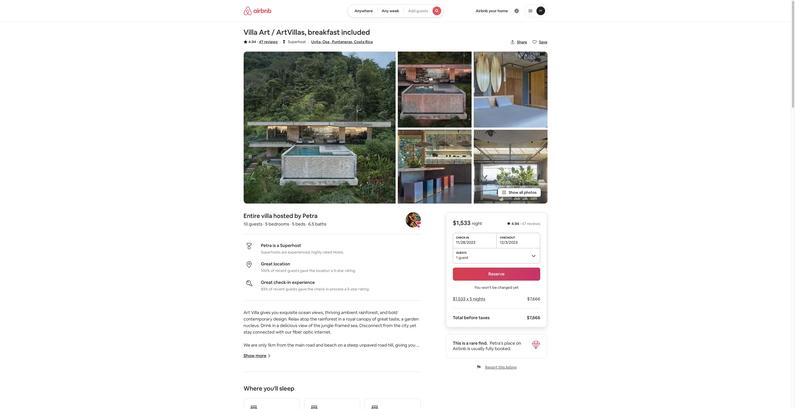 Task type: describe. For each thing, give the bounding box(es) containing it.
1 vertical spatial reviews
[[528, 221, 541, 226]]

city
[[402, 323, 409, 329]]

report
[[486, 365, 498, 370]]

not
[[406, 388, 415, 394]]

disconnect
[[360, 323, 382, 329]]

rainforest
[[318, 316, 338, 322]]

steep
[[347, 342, 359, 348]]

this
[[453, 341, 462, 346]]

in up framed on the bottom
[[338, 316, 342, 322]]

you right giving
[[408, 342, 416, 348]]

add guests button
[[404, 4, 444, 17]]

booked.
[[495, 346, 512, 352]]

is inside petra's place on airbnb is usually fully booked.
[[468, 346, 471, 352]]

exquisite
[[280, 310, 298, 316]]

show more
[[244, 353, 267, 359]]

1 horizontal spatial we
[[322, 388, 327, 394]]

report this listing button
[[477, 365, 517, 370]]

suitable
[[347, 388, 362, 394]]

rainforest,
[[359, 310, 379, 316]]

rating. inside great location 100% of recent guests gave the location a 5-star rating.
[[345, 268, 356, 273]]

10
[[244, 221, 248, 227]]

1 vertical spatial 4.94
[[512, 221, 520, 226]]

5- inside great location 100% of recent guests gave the location a 5-star rating.
[[334, 268, 338, 273]]

1 guest button
[[453, 248, 541, 263]]

we are only 1km from the main road and beach on a steep unpaved road hill, giving you superb ocean view but you need 4x4 car for access.
[[244, 342, 417, 355]]

0 vertical spatial yet
[[514, 285, 519, 290]]

in left the process
[[326, 287, 329, 292]]

after
[[382, 382, 395, 387]]

usually
[[472, 346, 485, 352]]

100%
[[261, 268, 270, 273]]

any week
[[382, 8, 400, 13]]

1 vertical spatial $7,666
[[528, 315, 541, 321]]

are down 9.pm on the bottom of page
[[399, 388, 405, 394]]

uvita,
[[312, 39, 322, 44]]

a inside we are only 1km from the main road and beach on a steep unpaved road hill, giving you superb ocean view but you need 4x4 car for access.
[[344, 342, 346, 348]]

reserve button
[[453, 268, 541, 281]]

unpaved
[[360, 342, 377, 348]]

0 vertical spatial superhost
[[288, 39, 306, 44]]

beds
[[296, 221, 306, 227]]

if
[[261, 388, 263, 394]]

more
[[256, 353, 267, 359]]

sea.
[[351, 323, 359, 329]]

recent inside great location 100% of recent guests gave the location a 5-star rating.
[[275, 268, 287, 273]]

for for access.
[[325, 349, 331, 355]]

1 horizontal spatial 5
[[292, 221, 295, 227]]

1 vertical spatial check-
[[314, 287, 326, 292]]

profile element
[[450, 0, 548, 22]]

petra's place on airbnb is usually fully booked.
[[453, 341, 522, 352]]

rated
[[323, 250, 332, 255]]

only
[[259, 342, 267, 348]]

relax
[[289, 316, 299, 322]]

all
[[520, 190, 524, 195]]

jungle-
[[322, 323, 335, 329]]

gave inside great location 100% of recent guests gave the location a 5-star rating.
[[300, 268, 309, 273]]

entire villa hosted by petra 10 guests · 5 bedrooms · 5 beds · 6.5 baths
[[244, 212, 327, 227]]

ocean inside we are only 1km from the main road and beach on a steep unpaved road hill, giving you superb ocean view but you need 4x4 car for access.
[[259, 349, 271, 355]]

osa
[[323, 39, 330, 44]]

find.
[[479, 341, 488, 346]]

0 vertical spatial art
[[259, 28, 270, 37]]

all our accommodations are with breakfast included
[[244, 369, 356, 374]]

airbnb inside profile element
[[476, 8, 488, 13]]

hosted
[[274, 212, 293, 220]]

$1,533 x 5 nights
[[453, 296, 486, 302]]

hill,
[[388, 342, 395, 348]]

master bedroom with hand made tiles, the best infiniti pool and ocean view. image
[[474, 52, 548, 128]]

views,
[[312, 310, 324, 316]]

neighborhood
[[332, 382, 361, 387]]

won't
[[482, 285, 492, 290]]

nucleus.
[[244, 323, 260, 329]]

charged
[[498, 285, 513, 290]]

gave inside great check-in experience 93% of recent guests gave the check-in process a 5-star rating.
[[298, 287, 307, 292]]

2 horizontal spatial 5
[[470, 296, 473, 302]]

0 horizontal spatial 5
[[265, 221, 268, 227]]

the living area with a water pond and illuminated ceiling art. image
[[474, 130, 548, 204]]

outside!
[[244, 388, 260, 394]]

$1,533 for $1,533 x 5 nights
[[453, 296, 466, 302]]

a inside great location 100% of recent guests gave the location a 5-star rating.
[[331, 268, 333, 273]]

report this listing
[[486, 365, 517, 370]]

1 vertical spatial 4.94 · 47 reviews
[[512, 221, 541, 226]]

home
[[498, 8, 508, 13]]

noise
[[369, 382, 381, 387]]

0 vertical spatial location
[[274, 261, 290, 267]]

total before taxes
[[453, 315, 490, 321]]

petra's
[[490, 341, 504, 346]]

0 vertical spatial $7,666
[[528, 296, 541, 302]]

1 horizontal spatial location
[[316, 268, 330, 273]]

uvita, osa , puntaneras, costa rica button
[[312, 39, 373, 45]]

great check-in experience 93% of recent guests gave the check-in process a 5-star rating.
[[261, 280, 370, 292]]

open space kitchen with modern build-in appliances. overlooking ocean behind the glass wall. image
[[398, 130, 472, 204]]

place inside petra's place on airbnb is usually fully booked.
[[505, 341, 516, 346]]

by petra
[[295, 212, 318, 220]]

rica
[[366, 39, 373, 44]]

in inside important information we are in a quiet neighborhood no noise after 9.pm outside! if you like to play loud music we are not a suitable place for you. we are not party villa.
[[313, 382, 316, 387]]

a left 'quiet'
[[317, 382, 320, 387]]

show all photos
[[509, 190, 537, 195]]

giving
[[395, 342, 407, 348]]

superb
[[244, 349, 258, 355]]

x
[[467, 296, 469, 302]]

quiet
[[321, 382, 331, 387]]

superhost inside "petra is a superhost superhosts are experienced, highly rated hosts."
[[280, 243, 301, 248]]

11/28/2023
[[457, 240, 476, 245]]

where you'll sleep
[[244, 385, 295, 392]]

we inside important information we are in a quiet neighborhood no noise after 9.pm outside! if you like to play loud music we are not a suitable place for you. we are not party villa.
[[391, 388, 398, 394]]

information
[[269, 382, 298, 387]]

we inside we are only 1km from the main road and beach on a steep unpaved road hill, giving you superb ocean view but you need 4x4 car for access.
[[244, 342, 250, 348]]

airbnb inside petra's place on airbnb is usually fully booked.
[[453, 346, 467, 352]]

a inside "petra is a superhost superhosts are experienced, highly rated hosts."
[[277, 243, 279, 248]]

1
[[457, 255, 458, 260]]

2 road from the left
[[378, 342, 387, 348]]

art inside art villa gives you exquisite ocean views, thriving ambient rainforest, and bold contemporary design. relax atop the rainforest in a royal canopy of great taste, a garden nucleus. drink in a delicious view of the jungle-framed sea. disconnect from the city yet stay connected with our fiber optic internet.
[[244, 310, 250, 316]]

gives
[[260, 310, 271, 316]]

you won't be charged yet
[[475, 285, 519, 290]]

not
[[336, 388, 343, 394]]

1km
[[268, 342, 276, 348]]

󰀃
[[283, 39, 285, 44]]

0 horizontal spatial check-
[[274, 280, 288, 285]]

villa art / artvillas, breakfast included image 1 image
[[244, 52, 396, 204]]

show all photos button
[[498, 188, 541, 197]]

you'll
[[264, 385, 278, 392]]

with inside art villa gives you exquisite ocean views, thriving ambient rainforest, and bold contemporary design. relax atop the rainforest in a royal canopy of great taste, a garden nucleus. drink in a delicious view of the jungle-framed sea. disconnect from the city yet stay connected with our fiber optic internet.
[[276, 329, 284, 335]]

0 vertical spatial villa
[[244, 28, 258, 37]]

from inside art villa gives you exquisite ocean views, thriving ambient rainforest, and bold contemporary design. relax atop the rainforest in a royal canopy of great taste, a garden nucleus. drink in a delicious view of the jungle-framed sea. disconnect from the city yet stay connected with our fiber optic internet.
[[383, 323, 393, 329]]

for for you.
[[375, 388, 381, 394]]

great for great location
[[261, 261, 273, 267]]

show for show all photos
[[509, 190, 519, 195]]

drink
[[261, 323, 272, 329]]

93%
[[261, 287, 268, 292]]

where
[[244, 385, 263, 392]]

airbnb your home
[[476, 8, 508, 13]]

star inside great location 100% of recent guests gave the location a 5-star rating.
[[338, 268, 344, 273]]



Task type: locate. For each thing, give the bounding box(es) containing it.
is inside "petra is a superhost superhosts are experienced, highly rated hosts."
[[273, 243, 276, 248]]

2 horizontal spatial is
[[468, 346, 471, 352]]

1 vertical spatial with
[[301, 369, 309, 374]]

art up contemporary
[[244, 310, 250, 316]]

1 horizontal spatial on
[[517, 341, 522, 346]]

place
[[505, 341, 516, 346], [363, 388, 374, 394]]

the up experience
[[310, 268, 315, 273]]

villa inside art villa gives you exquisite ocean views, thriving ambient rainforest, and bold contemporary design. relax atop the rainforest in a royal canopy of great taste, a garden nucleus. drink in a delicious view of the jungle-framed sea. disconnect from the city yet stay connected with our fiber optic internet.
[[251, 310, 259, 316]]

included
[[335, 369, 356, 374]]

4.94 · 47 reviews down /
[[249, 39, 278, 44]]

a
[[277, 243, 279, 248], [331, 268, 333, 273], [345, 287, 347, 292], [343, 316, 345, 322], [402, 316, 404, 322], [277, 323, 279, 329], [467, 341, 469, 346], [344, 342, 346, 348], [317, 382, 320, 387], [343, 388, 346, 394]]

the inside great check-in experience 93% of recent guests gave the check-in process a 5-star rating.
[[308, 287, 314, 292]]

royal
[[346, 316, 356, 322]]

any
[[382, 8, 389, 13]]

1 great from the top
[[261, 261, 273, 267]]

0 horizontal spatial airbnb
[[453, 346, 467, 352]]

1 vertical spatial and
[[316, 342, 324, 348]]

you right if
[[264, 388, 272, 394]]

rating.
[[345, 268, 356, 273], [359, 287, 370, 292]]

you
[[475, 285, 481, 290]]

with down delicious
[[276, 329, 284, 335]]

add
[[409, 8, 416, 13]]

airbnb your home link
[[473, 5, 512, 17]]

1 horizontal spatial 47
[[523, 221, 527, 226]]

we up the loud on the left
[[299, 382, 305, 387]]

a up city
[[402, 316, 404, 322]]

petra is a superhost superhosts are experienced, highly rated hosts.
[[261, 243, 344, 255]]

1 vertical spatial our
[[250, 369, 256, 374]]

$1,533 left x
[[453, 296, 466, 302]]

superhost
[[288, 39, 306, 44], [280, 243, 301, 248]]

1 vertical spatial airbnb
[[453, 346, 467, 352]]

in up music
[[313, 382, 316, 387]]

0 vertical spatial ocean
[[299, 310, 311, 316]]

entire
[[244, 212, 260, 220]]

9.pm
[[396, 382, 406, 387]]

2 great from the top
[[261, 280, 273, 285]]

1 horizontal spatial for
[[375, 388, 381, 394]]

1 $1,533 from the top
[[453, 219, 471, 227]]

0 vertical spatial 4.94 · 47 reviews
[[249, 39, 278, 44]]

a inside great check-in experience 93% of recent guests gave the check-in process a 5-star rating.
[[345, 287, 347, 292]]

0 vertical spatial our
[[285, 329, 292, 335]]

the inside great location 100% of recent guests gave the location a 5-star rating.
[[310, 268, 315, 273]]

1 horizontal spatial we
[[391, 388, 398, 394]]

ocean up atop
[[299, 310, 311, 316]]

star inside great check-in experience 93% of recent guests gave the check-in process a 5-star rating.
[[351, 287, 358, 292]]

1 horizontal spatial rating.
[[359, 287, 370, 292]]

villa
[[261, 212, 272, 220]]

5 right x
[[470, 296, 473, 302]]

0 vertical spatial with
[[276, 329, 284, 335]]

1 horizontal spatial show
[[509, 190, 519, 195]]

on up access.
[[338, 342, 343, 348]]

are up music
[[306, 382, 312, 387]]

recent right 93%
[[274, 287, 285, 292]]

show left more
[[244, 353, 255, 359]]

our inside art villa gives you exquisite ocean views, thriving ambient rainforest, and bold contemporary design. relax atop the rainforest in a royal canopy of great taste, a garden nucleus. drink in a delicious view of the jungle-framed sea. disconnect from the city yet stay connected with our fiber optic internet.
[[285, 329, 292, 335]]

$1,533
[[453, 219, 471, 227], [453, 296, 466, 302]]

are inside "petra is a superhost superhosts are experienced, highly rated hosts."
[[282, 250, 287, 255]]

1 horizontal spatial from
[[383, 323, 393, 329]]

like
[[273, 388, 279, 394]]

show left the all
[[509, 190, 519, 195]]

you up "design."
[[272, 310, 279, 316]]

ocean down only
[[259, 349, 271, 355]]

from inside we are only 1km from the main road and beach on a steep unpaved road hill, giving you superb ocean view but you need 4x4 car for access.
[[277, 342, 287, 348]]

0 vertical spatial 4.94
[[249, 39, 256, 44]]

0 vertical spatial airbnb
[[476, 8, 488, 13]]

save button
[[531, 37, 550, 47]]

on right "booked."
[[517, 341, 522, 346]]

we right you. on the bottom
[[391, 388, 398, 394]]

great inside great location 100% of recent guests gave the location a 5-star rating.
[[261, 261, 273, 267]]

guests inside great check-in experience 93% of recent guests gave the check-in process a 5-star rating.
[[286, 287, 298, 292]]

airbnb left rare
[[453, 346, 467, 352]]

location up great check-in experience 93% of recent guests gave the check-in process a 5-star rating.
[[316, 268, 330, 273]]

superhost up experienced, on the left of the page
[[280, 243, 301, 248]]

gave
[[300, 268, 309, 273], [298, 287, 307, 292]]

47 reviews button
[[259, 39, 278, 45]]

ocean inside art villa gives you exquisite ocean views, thriving ambient rainforest, and bold contemporary design. relax atop the rainforest in a royal canopy of great taste, a garden nucleus. drink in a delicious view of the jungle-framed sea. disconnect from the city yet stay connected with our fiber optic internet.
[[299, 310, 311, 316]]

1 vertical spatial superhost
[[280, 243, 301, 248]]

1 horizontal spatial 4.94
[[512, 221, 520, 226]]

0 vertical spatial star
[[338, 268, 344, 273]]

1 vertical spatial villa
[[251, 310, 259, 316]]

superhosts
[[261, 250, 281, 255]]

5 down villa
[[265, 221, 268, 227]]

view inside art villa gives you exquisite ocean views, thriving ambient rainforest, and bold contemporary design. relax atop the rainforest in a royal canopy of great taste, a garden nucleus. drink in a delicious view of the jungle-framed sea. disconnect from the city yet stay connected with our fiber optic internet.
[[299, 323, 308, 329]]

$1,533 x 5 nights button
[[453, 296, 486, 302]]

4.94 · 47 reviews up 12/3/2023
[[512, 221, 541, 226]]

you inside important information we are in a quiet neighborhood no noise after 9.pm outside! if you like to play loud music we are not a suitable place for you. we are not party villa.
[[264, 388, 272, 394]]

great up "100%"
[[261, 261, 273, 267]]

1 vertical spatial $1,533
[[453, 296, 466, 302]]

0 vertical spatial show
[[509, 190, 519, 195]]

and inside we are only 1km from the main road and beach on a steep unpaved road hill, giving you superb ocean view but you need 4x4 car for access.
[[316, 342, 324, 348]]

total
[[453, 315, 464, 321]]

5- right the process
[[348, 287, 351, 292]]

great for great check-in experience
[[261, 280, 273, 285]]

ambient
[[341, 310, 358, 316]]

is up superhosts
[[273, 243, 276, 248]]

from up but
[[277, 342, 287, 348]]

1 horizontal spatial and
[[380, 310, 388, 316]]

great inside great check-in experience 93% of recent guests gave the check-in process a 5-star rating.
[[261, 280, 273, 285]]

0 vertical spatial for
[[325, 349, 331, 355]]

a right the process
[[345, 287, 347, 292]]

our right all
[[250, 369, 256, 374]]

$1,533 night
[[453, 219, 483, 227]]

0 vertical spatial view
[[299, 323, 308, 329]]

great
[[261, 261, 273, 267], [261, 280, 273, 285]]

0 vertical spatial and
[[380, 310, 388, 316]]

1 vertical spatial place
[[363, 388, 374, 394]]

a right "not"
[[343, 388, 346, 394]]

2 $1,533 from the top
[[453, 296, 466, 302]]

costa
[[354, 39, 365, 44]]

to
[[280, 388, 284, 394]]

1 horizontal spatial road
[[378, 342, 387, 348]]

1 vertical spatial yet
[[410, 323, 417, 329]]

0 horizontal spatial from
[[277, 342, 287, 348]]

breakfast
[[310, 369, 334, 374]]

show inside button
[[509, 190, 519, 195]]

you inside art villa gives you exquisite ocean views, thriving ambient rainforest, and bold contemporary design. relax atop the rainforest in a royal canopy of great taste, a garden nucleus. drink in a delicious view of the jungle-framed sea. disconnect from the city yet stay connected with our fiber optic internet.
[[272, 310, 279, 316]]

a down rated
[[331, 268, 333, 273]]

1 horizontal spatial place
[[505, 341, 516, 346]]

0 horizontal spatial for
[[325, 349, 331, 355]]

0 horizontal spatial 5-
[[334, 268, 338, 273]]

for right car
[[325, 349, 331, 355]]

0 vertical spatial reviews
[[264, 39, 278, 44]]

of right 93%
[[269, 287, 273, 292]]

1 horizontal spatial art
[[259, 28, 270, 37]]

are up superb
[[251, 342, 258, 348]]

this is a rare find.
[[453, 341, 488, 346]]

place inside important information we are in a quiet neighborhood no noise after 9.pm outside! if you like to play loud music we are not a suitable place for you. we are not party villa.
[[363, 388, 374, 394]]

and up car
[[316, 342, 324, 348]]

yet right charged
[[514, 285, 519, 290]]

0 horizontal spatial show
[[244, 353, 255, 359]]

0 horizontal spatial location
[[274, 261, 290, 267]]

1 horizontal spatial view
[[299, 323, 308, 329]]

important information we are in a quiet neighborhood no noise after 9.pm outside! if you like to play loud music we are not a suitable place for you. we are not party villa.
[[244, 382, 416, 400]]

optic
[[303, 329, 314, 335]]

are inside we are only 1km from the main road and beach on a steep unpaved road hill, giving you superb ocean view but you need 4x4 car for access.
[[251, 342, 258, 348]]

on inside we are only 1km from the main road and beach on a steep unpaved road hill, giving you superb ocean view but you need 4x4 car for access.
[[338, 342, 343, 348]]

view inside we are only 1km from the main road and beach on a steep unpaved road hill, giving you superb ocean view but you need 4x4 car for access.
[[272, 349, 281, 355]]

1 horizontal spatial our
[[285, 329, 292, 335]]

0 vertical spatial recent
[[275, 268, 287, 273]]

are up information
[[293, 369, 300, 374]]

guests down experience
[[286, 287, 298, 292]]

superhost down artvillas,
[[288, 39, 306, 44]]

/
[[272, 28, 275, 37]]

yet down the garden
[[410, 323, 417, 329]]

place right petra's
[[505, 341, 516, 346]]

your
[[489, 8, 497, 13]]

0 horizontal spatial we
[[244, 342, 250, 348]]

in
[[288, 280, 291, 285], [326, 287, 329, 292], [338, 316, 342, 322], [272, 323, 276, 329], [313, 382, 316, 387]]

from down great
[[383, 323, 393, 329]]

6.5
[[309, 221, 314, 227]]

share button
[[509, 37, 530, 47]]

rating. inside great check-in experience 93% of recent guests gave the check-in process a 5-star rating.
[[359, 287, 370, 292]]

recent right "100%"
[[275, 268, 287, 273]]

guests down entire
[[249, 221, 263, 227]]

none search field containing anywhere
[[348, 4, 444, 17]]

4.94
[[249, 39, 256, 44], [512, 221, 520, 226]]

a up framed on the bottom
[[343, 316, 345, 322]]

the down views,
[[311, 316, 317, 322]]

and up great
[[380, 310, 388, 316]]

1 vertical spatial view
[[272, 349, 281, 355]]

recent inside great check-in experience 93% of recent guests gave the check-in process a 5-star rating.
[[274, 287, 285, 292]]

5- inside great check-in experience 93% of recent guests gave the check-in process a 5-star rating.
[[348, 287, 351, 292]]

0 horizontal spatial and
[[316, 342, 324, 348]]

great up 93%
[[261, 280, 273, 285]]

are left "not"
[[328, 388, 335, 394]]

car
[[318, 349, 324, 355]]

guests inside great location 100% of recent guests gave the location a 5-star rating.
[[288, 268, 299, 273]]

and inside art villa gives you exquisite ocean views, thriving ambient rainforest, and bold contemporary design. relax atop the rainforest in a royal canopy of great taste, a garden nucleus. drink in a delicious view of the jungle-framed sea. disconnect from the city yet stay connected with our fiber optic internet.
[[380, 310, 388, 316]]

this
[[499, 365, 506, 370]]

1 vertical spatial location
[[316, 268, 330, 273]]

a left steep
[[344, 342, 346, 348]]

in left experience
[[288, 280, 291, 285]]

listing
[[506, 365, 517, 370]]

for down noise
[[375, 388, 381, 394]]

gave down experience
[[298, 287, 307, 292]]

1 vertical spatial rating.
[[359, 287, 370, 292]]

1 vertical spatial 5-
[[348, 287, 351, 292]]

view down atop
[[299, 323, 308, 329]]

1 horizontal spatial 4.94 · 47 reviews
[[512, 221, 541, 226]]

yet inside art villa gives you exquisite ocean views, thriving ambient rainforest, and bold contemporary design. relax atop the rainforest in a royal canopy of great taste, a garden nucleus. drink in a delicious view of the jungle-framed sea. disconnect from the city yet stay connected with our fiber optic internet.
[[410, 323, 417, 329]]

1 vertical spatial gave
[[298, 287, 307, 292]]

0 horizontal spatial ocean
[[259, 349, 271, 355]]

is right this
[[463, 341, 466, 346]]

1 vertical spatial we
[[391, 388, 398, 394]]

reviews
[[264, 39, 278, 44], [528, 221, 541, 226]]

for inside we are only 1km from the main road and beach on a steep unpaved road hill, giving you superb ocean view but you need 4x4 car for access.
[[325, 349, 331, 355]]

road up 4x4
[[306, 342, 315, 348]]

for inside important information we are in a quiet neighborhood no noise after 9.pm outside! if you like to play loud music we are not a suitable place for you. we are not party villa.
[[375, 388, 381, 394]]

a left rare
[[467, 341, 469, 346]]

is left usually
[[468, 346, 471, 352]]

check- left the process
[[314, 287, 326, 292]]

guests right add
[[417, 8, 428, 13]]

1 horizontal spatial check-
[[314, 287, 326, 292]]

show for show more
[[244, 353, 255, 359]]

0 vertical spatial great
[[261, 261, 273, 267]]

0 horizontal spatial with
[[276, 329, 284, 335]]

petra is a superhost. learn more about petra. image
[[406, 212, 421, 228], [406, 212, 421, 228]]

is
[[273, 243, 276, 248], [463, 341, 466, 346], [468, 346, 471, 352]]

great location 100% of recent guests gave the location a 5-star rating.
[[261, 261, 356, 273]]

is for petra
[[273, 243, 276, 248]]

fiber
[[293, 329, 302, 335]]

is for this
[[463, 341, 466, 346]]

0 vertical spatial from
[[383, 323, 393, 329]]

·
[[257, 39, 258, 44], [280, 39, 281, 45], [308, 39, 309, 45], [263, 221, 264, 227], [290, 221, 291, 227], [307, 221, 308, 227], [520, 221, 521, 226]]

of inside great check-in experience 93% of recent guests gave the check-in process a 5-star rating.
[[269, 287, 273, 292]]

taste,
[[389, 316, 401, 322]]

0 horizontal spatial 47
[[259, 39, 263, 44]]

the down experience
[[308, 287, 314, 292]]

play
[[285, 388, 294, 394]]

internet.
[[315, 329, 332, 335]]

1 vertical spatial from
[[277, 342, 287, 348]]

view down 1km
[[272, 349, 281, 355]]

1 horizontal spatial with
[[301, 369, 309, 374]]

5- up the process
[[334, 268, 338, 273]]

music
[[307, 388, 321, 394]]

the up but
[[288, 342, 294, 348]]

monolithic concrete structure facing the sunset over the ocean image
[[398, 52, 472, 128]]

0 horizontal spatial on
[[338, 342, 343, 348]]

access.
[[332, 349, 346, 355]]

1 vertical spatial recent
[[274, 287, 285, 292]]

a up superhosts
[[277, 243, 279, 248]]

0 horizontal spatial 4.94 · 47 reviews
[[249, 39, 278, 44]]

0 horizontal spatial our
[[250, 369, 256, 374]]

in right drink
[[272, 323, 276, 329]]

1 vertical spatial for
[[375, 388, 381, 394]]

of up disconnect on the bottom of the page
[[372, 316, 377, 322]]

bedrooms
[[269, 221, 289, 227]]

0 vertical spatial we
[[244, 342, 250, 348]]

1 vertical spatial art
[[244, 310, 250, 316]]

0 horizontal spatial we
[[299, 382, 305, 387]]

0 horizontal spatial 4.94
[[249, 39, 256, 44]]

0 vertical spatial gave
[[300, 268, 309, 273]]

None search field
[[348, 4, 444, 17]]

night
[[472, 221, 483, 226]]

1 vertical spatial star
[[351, 287, 358, 292]]

add guests
[[409, 8, 428, 13]]

villa up contemporary
[[251, 310, 259, 316]]

any week button
[[377, 4, 404, 17]]

star
[[338, 268, 344, 273], [351, 287, 358, 292]]

0 horizontal spatial rating.
[[345, 268, 356, 273]]

airbnb left your
[[476, 8, 488, 13]]

with
[[276, 329, 284, 335], [301, 369, 309, 374]]

1 horizontal spatial 5-
[[348, 287, 351, 292]]

0 horizontal spatial is
[[273, 243, 276, 248]]

canopy
[[357, 316, 371, 322]]

1 road from the left
[[306, 342, 315, 348]]

gave up experience
[[300, 268, 309, 273]]

0 vertical spatial check-
[[274, 280, 288, 285]]

we down 'quiet'
[[322, 388, 327, 394]]

guests up experience
[[288, 268, 299, 273]]

of up optic
[[309, 323, 313, 329]]

1 horizontal spatial reviews
[[528, 221, 541, 226]]

location down superhosts
[[274, 261, 290, 267]]

0 horizontal spatial place
[[363, 388, 374, 394]]

star down hosts.
[[338, 268, 344, 273]]

place down no at bottom left
[[363, 388, 374, 394]]

5-
[[334, 268, 338, 273], [348, 287, 351, 292]]

nights
[[474, 296, 486, 302]]

no
[[361, 382, 368, 387]]

experienced,
[[288, 250, 311, 255]]

guest
[[459, 255, 469, 260]]

$1,533 for $1,533 night
[[453, 219, 471, 227]]

12/3/2023
[[500, 240, 518, 245]]

but
[[282, 349, 289, 355]]

5 left beds
[[292, 221, 295, 227]]

1 vertical spatial we
[[322, 388, 327, 394]]

0 vertical spatial $1,533
[[453, 219, 471, 227]]

need
[[298, 349, 308, 355]]

loud
[[295, 388, 306, 394]]

we up superb
[[244, 342, 250, 348]]

anywhere button
[[348, 4, 378, 17]]

villa left /
[[244, 28, 258, 37]]

1 horizontal spatial star
[[351, 287, 358, 292]]

0 horizontal spatial road
[[306, 342, 315, 348]]

with left breakfast
[[301, 369, 309, 374]]

$1,533 left the 'night'
[[453, 219, 471, 227]]

1 vertical spatial show
[[244, 353, 255, 359]]

guests inside button
[[417, 8, 428, 13]]

the up internet.
[[314, 323, 321, 329]]

a down "design."
[[277, 323, 279, 329]]

road left hill, on the bottom
[[378, 342, 387, 348]]

baths
[[315, 221, 327, 227]]

our down delicious
[[285, 329, 292, 335]]

4.94 up 12/3/2023
[[512, 221, 520, 226]]

0 horizontal spatial star
[[338, 268, 344, 273]]

of right "100%"
[[271, 268, 275, 273]]

0 vertical spatial place
[[505, 341, 516, 346]]

1 horizontal spatial yet
[[514, 285, 519, 290]]

beach
[[325, 342, 337, 348]]

photos
[[524, 190, 537, 195]]

you right but
[[290, 349, 297, 355]]

on inside petra's place on airbnb is usually fully booked.
[[517, 341, 522, 346]]

guests inside entire villa hosted by petra 10 guests · 5 bedrooms · 5 beds · 6.5 baths
[[249, 221, 263, 227]]

important
[[244, 382, 268, 387]]

0 vertical spatial rating.
[[345, 268, 356, 273]]

sleep
[[280, 385, 295, 392]]

0 horizontal spatial reviews
[[264, 39, 278, 44]]

of inside great location 100% of recent guests gave the location a 5-star rating.
[[271, 268, 275, 273]]

you
[[272, 310, 279, 316], [408, 342, 416, 348], [290, 349, 297, 355], [264, 388, 272, 394]]

star right the process
[[351, 287, 358, 292]]

accommodations
[[257, 369, 292, 374]]

check- left experience
[[274, 280, 288, 285]]

the down the taste,
[[394, 323, 401, 329]]

the inside we are only 1km from the main road and beach on a steep unpaved road hill, giving you superb ocean view but you need 4x4 car for access.
[[288, 342, 294, 348]]

are right superhosts
[[282, 250, 287, 255]]

art left /
[[259, 28, 270, 37]]



Task type: vqa. For each thing, say whether or not it's contained in the screenshot.
ambient
yes



